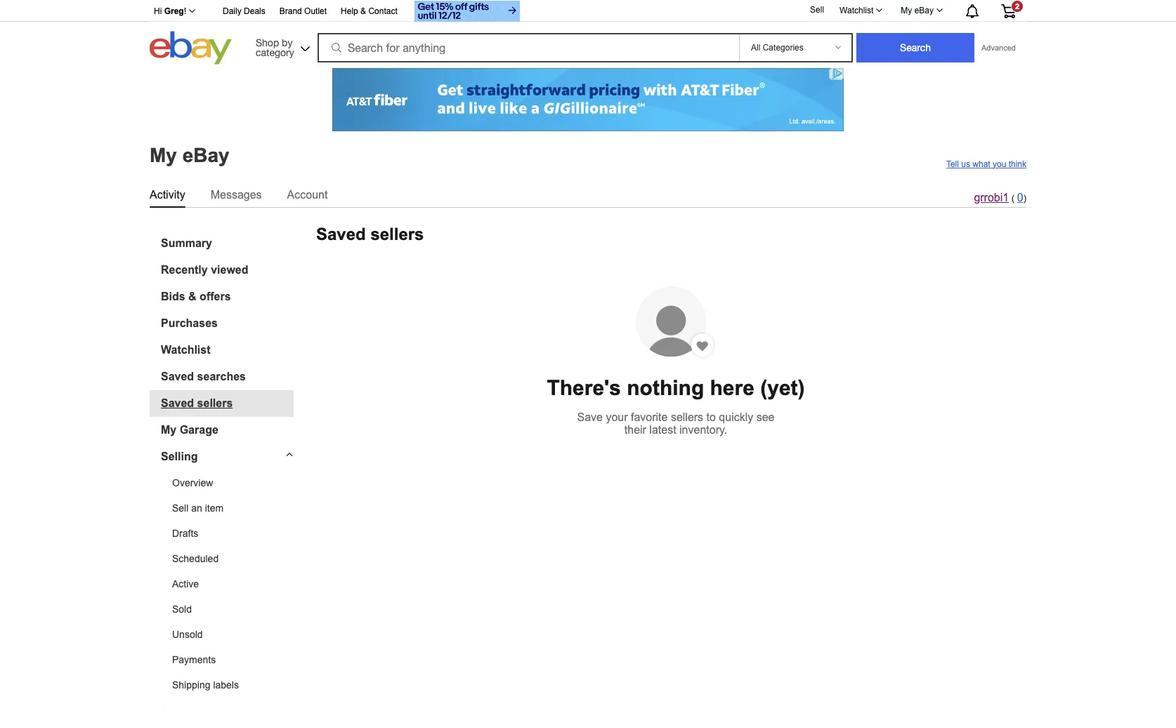 Task type: locate. For each thing, give the bounding box(es) containing it.
quickly
[[719, 412, 753, 424]]

0 vertical spatial saved sellers
[[316, 224, 424, 243]]

sellers
[[371, 224, 424, 243], [197, 397, 233, 409], [671, 412, 703, 424]]

daily
[[223, 6, 241, 16]]

0 horizontal spatial sell
[[172, 503, 189, 514]]

watchlist
[[840, 6, 874, 15], [161, 344, 210, 356]]

watchlist inside there's nothing here (yet) main content
[[161, 344, 210, 356]]

1 vertical spatial watchlist link
[[161, 344, 294, 357]]

& right bids at the left top of the page
[[188, 291, 196, 302]]

saved down account link
[[316, 224, 366, 243]]

brand outlet
[[279, 6, 327, 16]]

by
[[282, 37, 293, 48]]

0 horizontal spatial my ebay
[[150, 145, 229, 166]]

1 horizontal spatial saved sellers
[[316, 224, 424, 243]]

2 vertical spatial sellers
[[671, 412, 703, 424]]

1 vertical spatial &
[[188, 291, 196, 302]]

drafts
[[172, 528, 198, 539]]

watchlist for watchlist link to the left
[[161, 344, 210, 356]]

sell inside there's nothing here (yet) main content
[[172, 503, 189, 514]]

overview
[[172, 477, 213, 489]]

0 horizontal spatial saved sellers
[[161, 397, 233, 409]]

payments link
[[172, 654, 294, 666]]

saved
[[316, 224, 366, 243], [161, 371, 194, 383], [161, 397, 194, 409]]

2 horizontal spatial sellers
[[671, 412, 703, 424]]

saved for 'saved searches' link
[[161, 371, 194, 383]]

none submit inside shop by category banner
[[856, 33, 975, 63]]

0 vertical spatial my
[[901, 6, 912, 15]]

hi greg !
[[154, 6, 186, 16]]

1 horizontal spatial sell
[[810, 5, 824, 15]]

sell inside account navigation
[[810, 5, 824, 15]]

watchlist down purchases
[[161, 344, 210, 356]]

shipping labels link
[[172, 680, 294, 691]]

you
[[993, 159, 1006, 169]]

help & contact
[[341, 6, 398, 16]]

summary
[[161, 237, 212, 249]]

bids & offers link
[[161, 291, 294, 303]]

1 vertical spatial watchlist
[[161, 344, 210, 356]]

shipping
[[172, 680, 210, 691]]

advertisement region
[[332, 68, 844, 131]]

active link
[[172, 579, 294, 590]]

purchases
[[161, 317, 218, 329]]

0 vertical spatial &
[[360, 6, 366, 16]]

watchlist inside account navigation
[[840, 6, 874, 15]]

1 vertical spatial my ebay
[[150, 145, 229, 166]]

ebay inside account navigation
[[915, 6, 934, 15]]

selling button
[[150, 451, 294, 463]]

watchlist link down purchases link
[[161, 344, 294, 357]]

0 vertical spatial sell
[[810, 5, 824, 15]]

0 horizontal spatial watchlist
[[161, 344, 210, 356]]

contact
[[368, 6, 398, 16]]

advanced
[[982, 44, 1016, 52]]

0 horizontal spatial &
[[188, 291, 196, 302]]

watchlist right sell link
[[840, 6, 874, 15]]

saved searches link
[[161, 371, 294, 383]]

1 vertical spatial saved sellers
[[161, 397, 233, 409]]

bids
[[161, 291, 185, 302]]

1 horizontal spatial sellers
[[371, 224, 424, 243]]

scheduled link
[[172, 553, 294, 565]]

account link
[[287, 186, 328, 204]]

unsold link
[[172, 629, 294, 640]]

0 vertical spatial ebay
[[915, 6, 934, 15]]

shop by category button
[[249, 31, 313, 61]]

1 vertical spatial sell
[[172, 503, 189, 514]]

1 vertical spatial sellers
[[197, 397, 233, 409]]

0
[[1017, 191, 1023, 203]]

messages link
[[211, 186, 262, 204]]

1 horizontal spatial watchlist
[[840, 6, 874, 15]]

ebay
[[915, 6, 934, 15], [182, 145, 229, 166]]

bids & offers
[[161, 291, 231, 302]]

nothing
[[627, 377, 704, 400]]

0 horizontal spatial watchlist link
[[161, 344, 294, 357]]

garage
[[180, 424, 218, 436]]

1 vertical spatial saved
[[161, 371, 194, 383]]

1 horizontal spatial ebay
[[915, 6, 934, 15]]

see
[[756, 412, 775, 424]]

2 vertical spatial my
[[161, 424, 177, 436]]

activity link
[[150, 186, 185, 204]]

scheduled
[[172, 553, 219, 565]]

& inside there's nothing here (yet) main content
[[188, 291, 196, 302]]

shipping labels
[[172, 680, 239, 691]]

0 vertical spatial my ebay
[[901, 6, 934, 15]]

inventory.
[[679, 425, 727, 437]]

(
[[1012, 193, 1015, 203]]

&
[[360, 6, 366, 16], [188, 291, 196, 302]]

category
[[256, 47, 294, 58]]

latest
[[649, 425, 676, 437]]

watchlist link right sell link
[[832, 2, 889, 19]]

0 horizontal spatial ebay
[[182, 145, 229, 166]]

sell an item link
[[172, 503, 294, 514]]

your
[[606, 412, 628, 424]]

brand
[[279, 6, 302, 16]]

watchlist link
[[832, 2, 889, 19], [161, 344, 294, 357]]

sell
[[810, 5, 824, 15], [172, 503, 189, 514]]

greg
[[164, 6, 184, 16]]

tell
[[946, 159, 959, 169]]

saved up my garage
[[161, 397, 194, 409]]

favorite
[[631, 412, 668, 424]]

saved left searches
[[161, 371, 194, 383]]

& for bids
[[188, 291, 196, 302]]

ebay inside there's nothing here (yet) main content
[[182, 145, 229, 166]]

account
[[287, 189, 328, 201]]

1 horizontal spatial my ebay
[[901, 6, 934, 15]]

my garage link
[[161, 424, 294, 437]]

& right help
[[360, 6, 366, 16]]

my ebay
[[901, 6, 934, 15], [150, 145, 229, 166]]

1 vertical spatial my
[[150, 145, 177, 166]]

1 horizontal spatial &
[[360, 6, 366, 16]]

0 vertical spatial watchlist link
[[832, 2, 889, 19]]

1 vertical spatial ebay
[[182, 145, 229, 166]]

0 vertical spatial watchlist
[[840, 6, 874, 15]]

offers
[[200, 291, 231, 302]]

0 vertical spatial saved
[[316, 224, 366, 243]]

purchases link
[[161, 317, 294, 330]]

)
[[1023, 193, 1026, 203]]

shop by category banner
[[146, 0, 1026, 68]]

1 horizontal spatial watchlist link
[[832, 2, 889, 19]]

sellers inside save your favorite sellers to quickly see their latest inventory.
[[671, 412, 703, 424]]

None submit
[[856, 33, 975, 63]]

item
[[205, 503, 224, 514]]

2 vertical spatial saved
[[161, 397, 194, 409]]

my
[[901, 6, 912, 15], [150, 145, 177, 166], [161, 424, 177, 436]]

& for help
[[360, 6, 366, 16]]

brand outlet link
[[279, 4, 327, 20]]

what
[[973, 159, 990, 169]]

& inside account navigation
[[360, 6, 366, 16]]

unsold
[[172, 629, 203, 640]]

my inside account navigation
[[901, 6, 912, 15]]



Task type: describe. For each thing, give the bounding box(es) containing it.
grrobi1 link
[[974, 191, 1009, 203]]

recently
[[161, 264, 208, 276]]

help
[[341, 6, 358, 16]]

to
[[707, 412, 716, 424]]

advanced link
[[975, 34, 1023, 62]]

shop
[[256, 37, 279, 48]]

labels
[[213, 680, 239, 691]]

their
[[624, 425, 646, 437]]

my garage
[[161, 424, 218, 436]]

sold link
[[172, 604, 294, 615]]

there's
[[547, 377, 621, 400]]

0 horizontal spatial sellers
[[197, 397, 233, 409]]

Search for anything text field
[[320, 34, 736, 61]]

tell us what you think
[[946, 159, 1026, 169]]

0 vertical spatial sellers
[[371, 224, 424, 243]]

there's nothing here (yet) main content
[[6, 68, 1171, 707]]

!
[[184, 6, 186, 16]]

grrobi1
[[974, 191, 1009, 203]]

hi
[[154, 6, 162, 16]]

recently viewed
[[161, 264, 248, 276]]

here
[[710, 377, 755, 400]]

an
[[191, 503, 202, 514]]

activity
[[150, 189, 185, 201]]

selling
[[161, 451, 198, 463]]

help & contact link
[[341, 4, 398, 20]]

outlet
[[304, 6, 327, 16]]

grrobi1 ( 0 )
[[974, 191, 1026, 203]]

saved searches
[[161, 371, 246, 383]]

messages
[[211, 189, 262, 201]]

my for my ebay link
[[901, 6, 912, 15]]

there's nothing here (yet)
[[547, 377, 805, 400]]

save
[[577, 412, 603, 424]]

daily deals
[[223, 6, 265, 16]]

searches
[[197, 371, 246, 383]]

viewed
[[211, 264, 248, 276]]

recently viewed link
[[161, 264, 294, 276]]

shop by category
[[256, 37, 294, 58]]

think
[[1009, 159, 1026, 169]]

summary link
[[161, 237, 294, 250]]

overview link
[[172, 477, 294, 489]]

saved sellers link
[[161, 397, 294, 410]]

payments
[[172, 654, 216, 666]]

deals
[[244, 6, 265, 16]]

2
[[1015, 2, 1020, 11]]

sold
[[172, 604, 192, 615]]

us
[[961, 159, 970, 169]]

saved for 'saved sellers' link in the bottom left of the page
[[161, 397, 194, 409]]

account navigation
[[146, 0, 1026, 24]]

sell for sell
[[810, 5, 824, 15]]

2 link
[[993, 0, 1024, 20]]

get an extra 15% off image
[[414, 1, 520, 22]]

my for the my garage link at the left of the page
[[161, 424, 177, 436]]

my ebay link
[[893, 2, 949, 19]]

drafts link
[[172, 528, 294, 539]]

save your favorite sellers to quickly see their latest inventory.
[[577, 412, 775, 437]]

0 link
[[1017, 191, 1023, 203]]

sell link
[[804, 5, 831, 15]]

watchlist for the topmost watchlist link
[[840, 6, 874, 15]]

(yet)
[[760, 377, 805, 400]]

sell for sell an item
[[172, 503, 189, 514]]

my ebay inside my ebay link
[[901, 6, 934, 15]]

sell an item
[[172, 503, 224, 514]]

my ebay inside there's nothing here (yet) main content
[[150, 145, 229, 166]]

active
[[172, 579, 199, 590]]

daily deals link
[[223, 4, 265, 20]]

tell us what you think link
[[946, 159, 1026, 169]]



Task type: vqa. For each thing, say whether or not it's contained in the screenshot.
Shop By Category
yes



